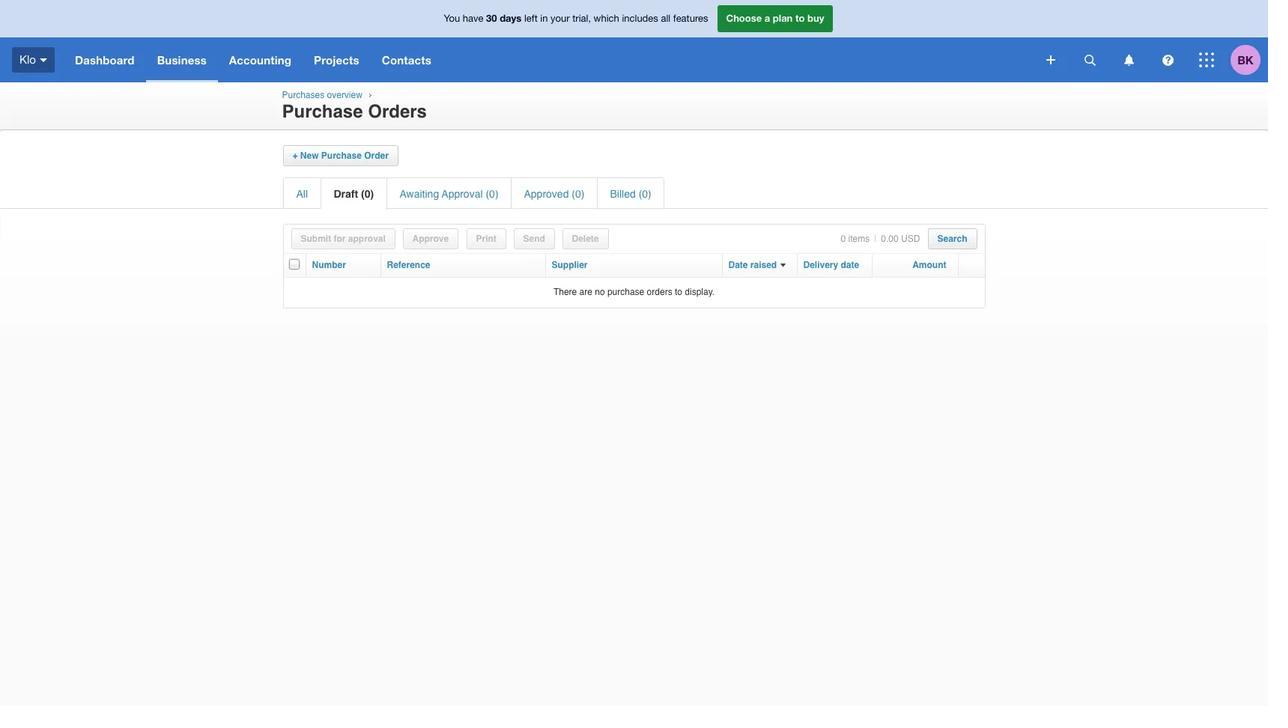 Task type: vqa. For each thing, say whether or not it's contained in the screenshot.
banner containing BK
yes



Task type: describe. For each thing, give the bounding box(es) containing it.
business
[[157, 53, 207, 67]]

+ new purchase order button
[[293, 151, 389, 161]]

approve button
[[412, 234, 449, 244]]

billed
[[610, 188, 636, 200]]

projects
[[314, 53, 359, 67]]

submit
[[301, 234, 331, 244]]

date
[[841, 260, 860, 271]]

in
[[541, 13, 548, 24]]

your
[[551, 13, 570, 24]]

awaiting approval (0)
[[400, 188, 499, 200]]

bk
[[1238, 53, 1254, 66]]

1 vertical spatial purchase
[[321, 151, 362, 161]]

date raised link
[[729, 260, 777, 271]]

accounting
[[229, 53, 292, 67]]

(0) for approved (0)
[[572, 188, 585, 200]]

approval
[[442, 188, 483, 200]]

delete
[[572, 234, 599, 244]]

dashboard link
[[64, 37, 146, 82]]

you have 30 days left in your trial, which includes all features
[[444, 12, 708, 24]]

1 vertical spatial to
[[675, 287, 683, 297]]

new
[[300, 151, 319, 161]]

overview
[[327, 90, 363, 100]]

purchases overview
[[282, 90, 363, 100]]

number
[[312, 260, 346, 271]]

+ new purchase order
[[293, 151, 389, 161]]

amount link
[[913, 260, 947, 271]]

delivery date link
[[804, 260, 860, 271]]

projects button
[[303, 37, 371, 82]]

approval
[[348, 234, 386, 244]]

purchases overview link
[[282, 90, 363, 100]]

delivery
[[804, 260, 839, 271]]

reference link
[[387, 260, 431, 271]]

purchase orders
[[282, 101, 427, 122]]

navigation containing dashboard
[[64, 37, 1036, 82]]

choose a plan to buy
[[726, 12, 825, 24]]

send button
[[523, 234, 545, 244]]

submit for approval button
[[301, 234, 386, 244]]

contacts button
[[371, 37, 443, 82]]

delete button
[[572, 234, 599, 244]]

all
[[661, 13, 671, 24]]

print
[[476, 234, 497, 244]]

purchases
[[282, 90, 325, 100]]

raised
[[751, 260, 777, 271]]

awaiting approval (0) button
[[400, 188, 499, 200]]

|
[[875, 234, 877, 244]]

(0) for draft (0)
[[361, 188, 374, 200]]

approved (0) button
[[524, 188, 585, 200]]

klo button
[[0, 37, 64, 82]]

klo
[[19, 53, 36, 66]]

submit for approval
[[301, 234, 386, 244]]

2 (0) from the left
[[486, 188, 499, 200]]

supplier
[[552, 260, 588, 271]]

billed (0)
[[610, 188, 652, 200]]

send
[[523, 234, 545, 244]]

usd
[[901, 234, 920, 244]]

draft
[[334, 188, 358, 200]]

banner containing bk
[[0, 0, 1269, 82]]

includes
[[622, 13, 659, 24]]

accounting button
[[218, 37, 303, 82]]

purchase
[[608, 287, 645, 297]]



Task type: locate. For each thing, give the bounding box(es) containing it.
you
[[444, 13, 460, 24]]

order
[[364, 151, 389, 161]]

have
[[463, 13, 484, 24]]

there
[[554, 287, 577, 297]]

purchase down purchases overview link
[[282, 101, 363, 122]]

contacts
[[382, 53, 432, 67]]

1 svg image from the left
[[1124, 54, 1134, 66]]

plan
[[773, 12, 793, 24]]

(0) right draft
[[361, 188, 374, 200]]

0 horizontal spatial svg image
[[1124, 54, 1134, 66]]

draft (0) button
[[334, 188, 374, 200]]

awaiting
[[400, 188, 439, 200]]

a
[[765, 12, 770, 24]]

dashboard
[[75, 53, 135, 67]]

svg image
[[1124, 54, 1134, 66], [1163, 54, 1174, 66]]

0
[[841, 234, 846, 244]]

30
[[486, 12, 497, 24]]

date
[[729, 260, 748, 271]]

billed (0) button
[[610, 188, 652, 200]]

+
[[293, 151, 298, 161]]

to left buy
[[796, 12, 805, 24]]

2 svg image from the left
[[1163, 54, 1174, 66]]

1 horizontal spatial to
[[796, 12, 805, 24]]

(0) right approved
[[572, 188, 585, 200]]

orders
[[368, 101, 427, 122]]

1 (0) from the left
[[361, 188, 374, 200]]

0.00
[[881, 234, 899, 244]]

to
[[796, 12, 805, 24], [675, 287, 683, 297]]

navigation
[[64, 37, 1036, 82]]

approved
[[524, 188, 569, 200]]

approve
[[412, 234, 449, 244]]

(0) right billed
[[639, 188, 652, 200]]

0 vertical spatial to
[[796, 12, 805, 24]]

days
[[500, 12, 522, 24]]

display.
[[685, 287, 715, 297]]

delivery date
[[804, 260, 860, 271]]

for
[[334, 234, 346, 244]]

search
[[938, 234, 968, 244]]

purchase right new
[[321, 151, 362, 161]]

all button
[[296, 188, 308, 200]]

which
[[594, 13, 620, 24]]

date raised
[[729, 260, 777, 271]]

trial,
[[573, 13, 591, 24]]

3 (0) from the left
[[572, 188, 585, 200]]

approved (0)
[[524, 188, 585, 200]]

number link
[[312, 260, 346, 271]]

all
[[296, 188, 308, 200]]

buy
[[808, 12, 825, 24]]

to inside banner
[[796, 12, 805, 24]]

there are no purchase orders to display.
[[554, 287, 715, 297]]

search button
[[938, 234, 968, 244]]

amount
[[913, 260, 947, 271]]

no
[[595, 287, 605, 297]]

banner
[[0, 0, 1269, 82]]

0 vertical spatial purchase
[[282, 101, 363, 122]]

orders
[[647, 287, 673, 297]]

(0) right the approval
[[486, 188, 499, 200]]

print button
[[476, 234, 497, 244]]

0 horizontal spatial to
[[675, 287, 683, 297]]

reference
[[387, 260, 431, 271]]

svg image inside klo popup button
[[40, 58, 47, 62]]

0 items | 0.00 usd
[[841, 234, 920, 244]]

to right orders
[[675, 287, 683, 297]]

purchase
[[282, 101, 363, 122], [321, 151, 362, 161]]

business button
[[146, 37, 218, 82]]

bk button
[[1231, 37, 1269, 82]]

items
[[849, 234, 870, 244]]

choose
[[726, 12, 762, 24]]

features
[[673, 13, 708, 24]]

supplier link
[[552, 260, 588, 271]]

1 horizontal spatial svg image
[[1163, 54, 1174, 66]]

(0) for billed (0)
[[639, 188, 652, 200]]

4 (0) from the left
[[639, 188, 652, 200]]

svg image
[[1200, 52, 1215, 67], [1085, 54, 1096, 66], [1047, 55, 1056, 64], [40, 58, 47, 62]]

are
[[580, 287, 593, 297]]

(0)
[[361, 188, 374, 200], [486, 188, 499, 200], [572, 188, 585, 200], [639, 188, 652, 200]]

left
[[524, 13, 538, 24]]

draft (0)
[[334, 188, 374, 200]]



